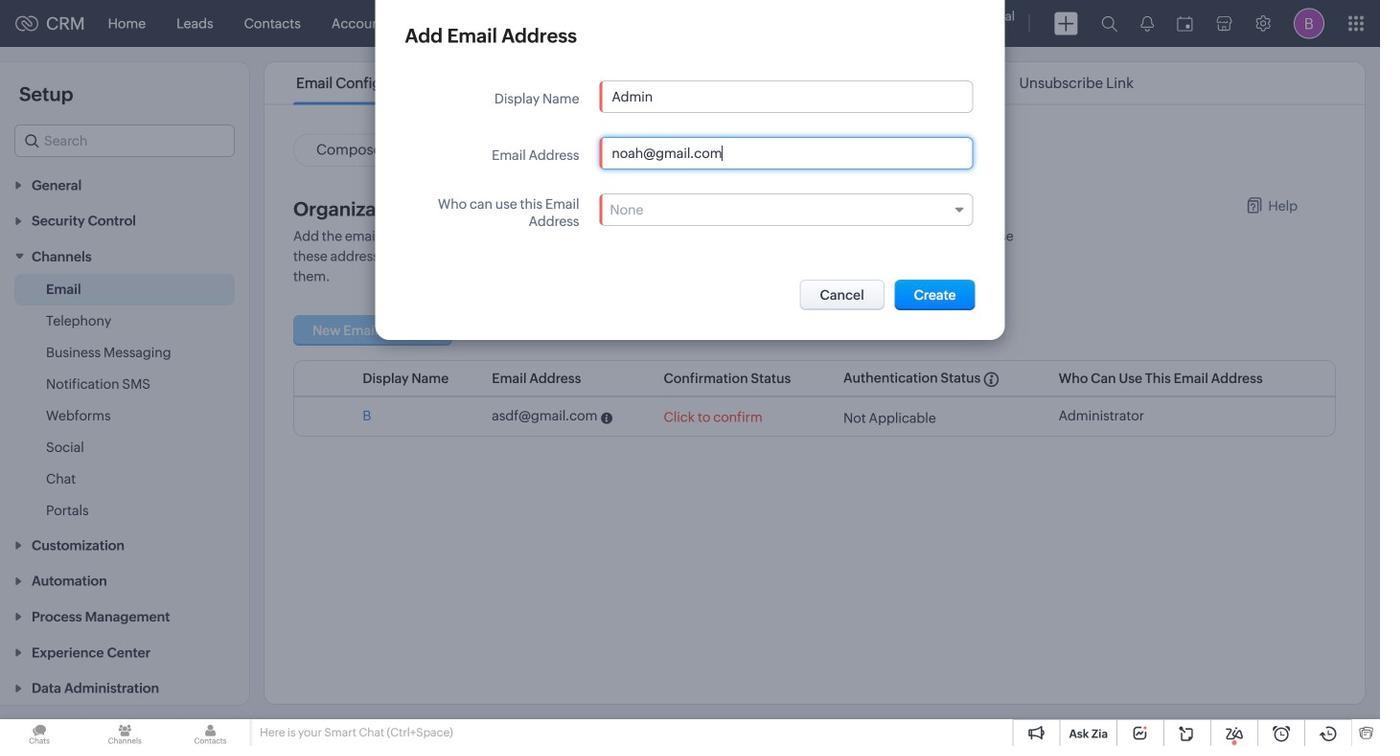 Task type: locate. For each thing, give the bounding box(es) containing it.
list
[[279, 62, 1151, 104]]

None text field
[[600, 81, 972, 112]]

region
[[0, 274, 249, 527]]

logo image
[[15, 16, 38, 31]]

profile image
[[1294, 8, 1325, 39]]

None text field
[[600, 138, 972, 169]]

chats image
[[0, 720, 79, 747]]



Task type: describe. For each thing, give the bounding box(es) containing it.
channels image
[[86, 720, 164, 747]]

profile element
[[1283, 0, 1336, 46]]

contacts image
[[171, 720, 250, 747]]



Task type: vqa. For each thing, say whether or not it's contained in the screenshot.
Channels image
yes



